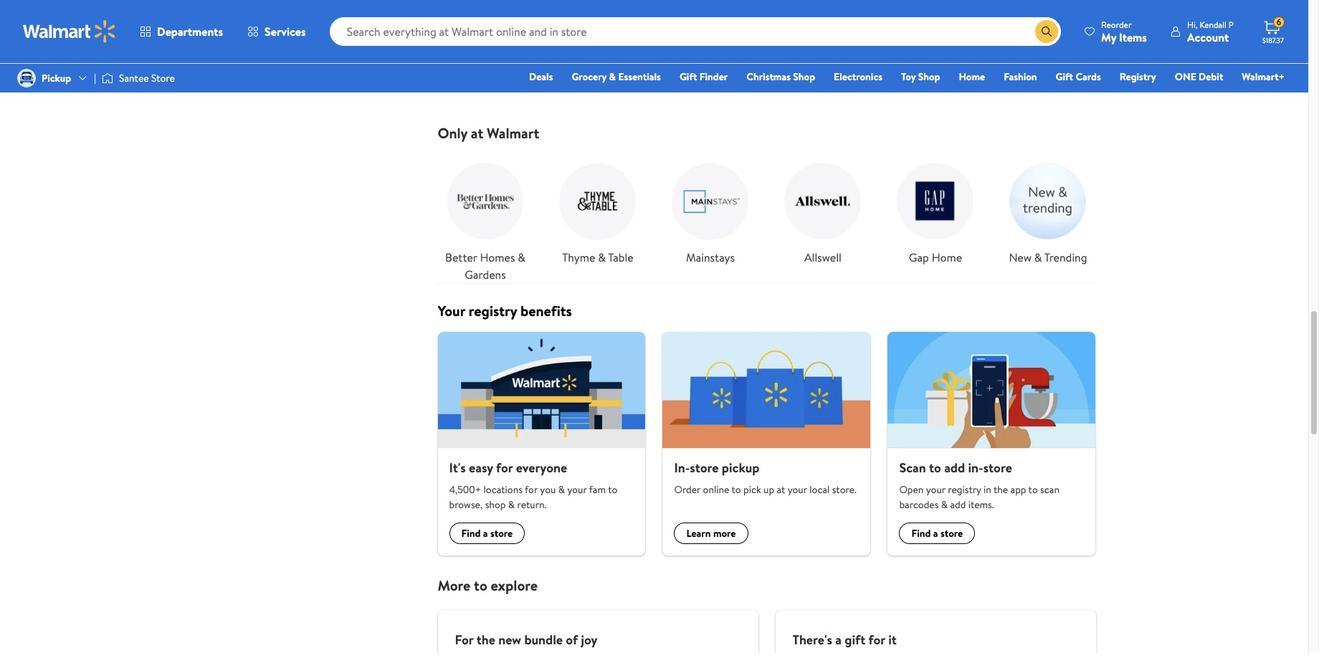 Task type: describe. For each thing, give the bounding box(es) containing it.
better homes & gardens link
[[438, 154, 533, 283]]

bundle
[[524, 631, 563, 649]]

gap home
[[909, 250, 962, 266]]

1 horizontal spatial for
[[525, 482, 538, 497]]

picks
[[809, 6, 860, 38]]

shop for christmas shop
[[793, 70, 815, 84]]

wedding
[[673, 6, 762, 38]]

app
[[1011, 482, 1026, 497]]

6 $187.37
[[1263, 16, 1284, 45]]

only at walmart
[[438, 124, 539, 143]]

2 horizontal spatial for
[[869, 631, 885, 649]]

shop now link
[[740, 67, 794, 85]]

table
[[608, 250, 634, 266]]

order
[[674, 482, 701, 497]]

 image for santee store
[[102, 71, 113, 85]]

pick
[[744, 482, 761, 497]]

home link
[[952, 69, 992, 85]]

 image for pickup
[[17, 69, 36, 87]]

craft
[[672, 38, 702, 56]]

0 vertical spatial add
[[944, 459, 965, 477]]

at inside in-store pickup order online to pick up at your local store.
[[777, 482, 785, 497]]

find a store for to
[[912, 526, 963, 541]]

1 vertical spatial the
[[477, 631, 495, 649]]

gardens
[[465, 267, 506, 283]]

return.
[[517, 497, 547, 512]]

items.
[[968, 497, 994, 512]]

to inside it's easy for everyone 4,500+ locations for you & your fam to browse, shop & return.
[[608, 482, 618, 497]]

deals link
[[523, 69, 560, 85]]

fashion
[[1004, 70, 1037, 84]]

services
[[265, 24, 306, 39]]

christmas
[[747, 70, 791, 84]]

0 vertical spatial at
[[471, 124, 483, 143]]

grocery
[[572, 70, 607, 84]]

new & trending
[[1009, 250, 1087, 266]]

learn
[[686, 526, 711, 541]]

santee store
[[119, 71, 175, 85]]

pickup
[[722, 459, 760, 477]]

wedding diy picks. craft supplies, serveware, & more. shop now. image
[[449, 1, 1084, 90]]

mainstays link
[[663, 154, 758, 266]]

reorder
[[1101, 18, 1132, 30]]

everyone
[[516, 459, 567, 477]]

in-
[[674, 459, 690, 477]]

|
[[94, 71, 96, 85]]

your inside scan to add in-store open your registry in the app to scan barcodes & add items.
[[926, 482, 946, 497]]

electronics link
[[827, 69, 889, 85]]

& right shop
[[508, 497, 515, 512]]

account
[[1187, 29, 1229, 45]]

shop for toy shop
[[918, 70, 940, 84]]

store
[[151, 71, 175, 85]]

walmart+ link
[[1236, 69, 1291, 85]]

$187.37
[[1263, 35, 1284, 45]]

Search search field
[[330, 17, 1061, 46]]

& inside wedding diy picks craft supplies, serveware, & more.
[[818, 38, 826, 56]]

for the new bundle of joy link
[[438, 610, 758, 653]]

more to explore
[[438, 576, 538, 595]]

thyme
[[562, 250, 595, 266]]

gift for gift finder
[[680, 70, 697, 84]]

browse,
[[449, 497, 483, 512]]

to right app
[[1029, 482, 1038, 497]]

home inside list
[[932, 250, 962, 266]]

your for it's easy for everyone
[[567, 482, 587, 497]]

& right you
[[558, 482, 565, 497]]

you
[[540, 482, 556, 497]]

to right scan
[[929, 459, 941, 477]]

my
[[1101, 29, 1116, 45]]

to inside in-store pickup order online to pick up at your local store.
[[732, 482, 741, 497]]

6
[[1277, 16, 1281, 28]]

diy
[[767, 6, 804, 38]]

walmart+
[[1242, 70, 1285, 84]]

more.
[[830, 38, 862, 56]]

& right new on the right of page
[[1034, 250, 1042, 266]]

shop
[[485, 497, 506, 512]]

new
[[1009, 250, 1032, 266]]

store inside scan to add in-store open your registry in the app to scan barcodes & add items.
[[983, 459, 1012, 477]]

online
[[703, 482, 729, 497]]

essentials
[[618, 70, 661, 84]]

one debit link
[[1168, 69, 1230, 85]]

your for in-store pickup
[[788, 482, 807, 497]]

in-store pickup order online to pick up at your local store.
[[674, 459, 857, 497]]

allswell link
[[775, 154, 871, 266]]

scan
[[1040, 482, 1060, 497]]

it's
[[449, 459, 466, 477]]

store.
[[832, 482, 857, 497]]

one debit
[[1175, 70, 1223, 84]]

only
[[438, 124, 467, 143]]

& left "table"
[[598, 250, 606, 266]]

gift cards link
[[1049, 69, 1107, 85]]

scan
[[899, 459, 926, 477]]

gap home link
[[888, 154, 983, 266]]

items
[[1119, 29, 1147, 45]]

list for your registry benefits
[[429, 332, 1104, 556]]

registry link
[[1113, 69, 1163, 85]]

there's
[[793, 631, 832, 649]]

0 vertical spatial for
[[496, 459, 513, 477]]



Task type: locate. For each thing, give the bounding box(es) containing it.
to left pick
[[732, 482, 741, 497]]

toy shop link
[[895, 69, 947, 85]]

gift left cards
[[1056, 70, 1073, 84]]

2 vertical spatial for
[[869, 631, 885, 649]]

list containing better homes & gardens
[[429, 142, 1104, 283]]

find for it's
[[461, 526, 481, 541]]

2 horizontal spatial a
[[933, 526, 938, 541]]

find inside the scan to add in-store list item
[[912, 526, 931, 541]]

a left gift
[[835, 631, 842, 649]]

registry down gardens
[[469, 301, 517, 321]]

the right 'in'
[[994, 482, 1008, 497]]

store up 'in'
[[983, 459, 1012, 477]]

find a store inside the scan to add in-store list item
[[912, 526, 963, 541]]

& right homes
[[518, 250, 525, 266]]

for up locations
[[496, 459, 513, 477]]

1 horizontal spatial gift
[[1056, 70, 1073, 84]]

find down browse,
[[461, 526, 481, 541]]

your inside it's easy for everyone 4,500+ locations for you & your fam to browse, shop & return.
[[567, 482, 587, 497]]

list containing it's easy for everyone
[[429, 332, 1104, 556]]

gift left finder
[[680, 70, 697, 84]]

for left it
[[869, 631, 885, 649]]

gift
[[680, 70, 697, 84], [1056, 70, 1073, 84]]

kendall
[[1200, 18, 1227, 30]]

hi, kendall p account
[[1187, 18, 1234, 45]]

 image left pickup at the left top of the page
[[17, 69, 36, 87]]

1 list from the top
[[429, 142, 1104, 283]]

gift for gift cards
[[1056, 70, 1073, 84]]

1 vertical spatial home
[[932, 250, 962, 266]]

0 vertical spatial registry
[[469, 301, 517, 321]]

fashion link
[[997, 69, 1044, 85]]

benefits
[[520, 301, 572, 321]]

0 horizontal spatial find
[[461, 526, 481, 541]]

0 horizontal spatial your
[[567, 482, 587, 497]]

at right only
[[471, 124, 483, 143]]

debit
[[1199, 70, 1223, 84]]

homes
[[480, 250, 515, 266]]

your inside in-store pickup order online to pick up at your local store.
[[788, 482, 807, 497]]

1 horizontal spatial find
[[912, 526, 931, 541]]

home left the fashion link
[[959, 70, 985, 84]]

to
[[929, 459, 941, 477], [608, 482, 618, 497], [732, 482, 741, 497], [1029, 482, 1038, 497], [474, 576, 487, 595]]

find a store inside it's easy for everyone list item
[[461, 526, 513, 541]]

0 vertical spatial home
[[959, 70, 985, 84]]

0 horizontal spatial find a store
[[461, 526, 513, 541]]

toy
[[901, 70, 916, 84]]

your up barcodes
[[926, 482, 946, 497]]

better homes & gardens
[[445, 250, 525, 283]]

list for only at walmart
[[429, 142, 1104, 283]]

 image
[[17, 69, 36, 87], [102, 71, 113, 85]]

1 horizontal spatial your
[[788, 482, 807, 497]]

learn more
[[686, 526, 736, 541]]

departments button
[[128, 14, 235, 49]]

gap
[[909, 250, 929, 266]]

departments
[[157, 24, 223, 39]]

a down barcodes
[[933, 526, 938, 541]]

santee
[[119, 71, 149, 85]]

supplies,
[[705, 38, 752, 56]]

2 find from the left
[[912, 526, 931, 541]]

1 vertical spatial registry
[[948, 482, 981, 497]]

allswell
[[804, 250, 842, 266]]

2 find a store from the left
[[912, 526, 963, 541]]

2 horizontal spatial shop
[[918, 70, 940, 84]]

store inside in-store pickup order online to pick up at your local store.
[[690, 459, 719, 477]]

2 your from the left
[[788, 482, 807, 497]]

in-
[[968, 459, 983, 477]]

in
[[984, 482, 991, 497]]

p
[[1229, 18, 1234, 30]]

1 vertical spatial for
[[525, 482, 538, 497]]

shop
[[740, 67, 768, 85], [793, 70, 815, 84], [918, 70, 940, 84]]

0 vertical spatial the
[[994, 482, 1008, 497]]

it
[[888, 631, 897, 649]]

a for to
[[933, 526, 938, 541]]

at right up
[[777, 482, 785, 497]]

store
[[690, 459, 719, 477], [983, 459, 1012, 477], [490, 526, 513, 541], [941, 526, 963, 541]]

0 horizontal spatial registry
[[469, 301, 517, 321]]

it's easy for everyone list item
[[429, 332, 654, 556]]

1 find a store from the left
[[461, 526, 513, 541]]

the right for
[[477, 631, 495, 649]]

1 find from the left
[[461, 526, 481, 541]]

2 list from the top
[[429, 332, 1104, 556]]

barcodes
[[899, 497, 939, 512]]

store down shop
[[490, 526, 513, 541]]

easy
[[469, 459, 493, 477]]

0 horizontal spatial gift
[[680, 70, 697, 84]]

2 horizontal spatial your
[[926, 482, 946, 497]]

1 your from the left
[[567, 482, 587, 497]]

1 vertical spatial at
[[777, 482, 785, 497]]

better
[[445, 250, 477, 266]]

mainstays
[[686, 250, 735, 266]]

serveware,
[[755, 38, 815, 56]]

0 horizontal spatial shop
[[740, 67, 768, 85]]

0 horizontal spatial for
[[496, 459, 513, 477]]

find inside it's easy for everyone list item
[[461, 526, 481, 541]]

christmas shop
[[747, 70, 815, 84]]

registry
[[469, 301, 517, 321], [948, 482, 981, 497]]

find a store down barcodes
[[912, 526, 963, 541]]

more
[[438, 576, 471, 595]]

home
[[959, 70, 985, 84], [932, 250, 962, 266]]

registry up items.
[[948, 482, 981, 497]]

gift cards
[[1056, 70, 1101, 84]]

electronics
[[834, 70, 883, 84]]

gift finder link
[[673, 69, 734, 85]]

1 gift from the left
[[680, 70, 697, 84]]

the
[[994, 482, 1008, 497], [477, 631, 495, 649]]

1 horizontal spatial at
[[777, 482, 785, 497]]

a for easy
[[483, 526, 488, 541]]

find a store
[[461, 526, 513, 541], [912, 526, 963, 541]]

0 horizontal spatial the
[[477, 631, 495, 649]]

to right fam
[[608, 482, 618, 497]]

finder
[[700, 70, 728, 84]]

& right grocery
[[609, 70, 616, 84]]

new & trending link
[[1000, 154, 1096, 266]]

& inside scan to add in-store open your registry in the app to scan barcodes & add items.
[[941, 497, 948, 512]]

there's a gift for it link
[[775, 610, 1096, 653]]

1 vertical spatial list
[[429, 332, 1104, 556]]

grocery & essentials
[[572, 70, 661, 84]]

a down shop
[[483, 526, 488, 541]]

registry inside scan to add in-store open your registry in the app to scan barcodes & add items.
[[948, 482, 981, 497]]

gift
[[845, 631, 865, 649]]

find a store down shop
[[461, 526, 513, 541]]

home right gap
[[932, 250, 962, 266]]

Walmart Site-Wide search field
[[330, 17, 1061, 46]]

store inside it's easy for everyone list item
[[490, 526, 513, 541]]

add
[[944, 459, 965, 477], [950, 497, 966, 512]]

it's easy for everyone 4,500+ locations for you & your fam to browse, shop & return.
[[449, 459, 618, 512]]

reorder my items
[[1101, 18, 1147, 45]]

there's a gift for it
[[793, 631, 897, 649]]

for
[[455, 631, 473, 649]]

add left items.
[[950, 497, 966, 512]]

pickup
[[42, 71, 71, 85]]

add left in-
[[944, 459, 965, 477]]

0 horizontal spatial  image
[[17, 69, 36, 87]]

scan to add in-store list item
[[879, 332, 1104, 556]]

1 horizontal spatial registry
[[948, 482, 981, 497]]

deals
[[529, 70, 553, 84]]

christmas shop link
[[740, 69, 822, 85]]

0 vertical spatial list
[[429, 142, 1104, 283]]

fam
[[589, 482, 606, 497]]

grocery & essentials link
[[565, 69, 667, 85]]

search icon image
[[1041, 26, 1053, 37]]

& right barcodes
[[941, 497, 948, 512]]

1 vertical spatial add
[[950, 497, 966, 512]]

find for scan
[[912, 526, 931, 541]]

explore
[[491, 576, 538, 595]]

find down barcodes
[[912, 526, 931, 541]]

&
[[818, 38, 826, 56], [609, 70, 616, 84], [518, 250, 525, 266], [598, 250, 606, 266], [1034, 250, 1042, 266], [558, 482, 565, 497], [508, 497, 515, 512], [941, 497, 948, 512]]

your left local
[[788, 482, 807, 497]]

1 horizontal spatial find a store
[[912, 526, 963, 541]]

& left more.
[[818, 38, 826, 56]]

list
[[429, 142, 1104, 283], [429, 332, 1104, 556]]

your registry benefits
[[438, 301, 572, 321]]

one
[[1175, 70, 1196, 84]]

hi,
[[1187, 18, 1198, 30]]

trending
[[1044, 250, 1087, 266]]

1 horizontal spatial shop
[[793, 70, 815, 84]]

cards
[[1076, 70, 1101, 84]]

1 horizontal spatial  image
[[102, 71, 113, 85]]

the inside scan to add in-store open your registry in the app to scan barcodes & add items.
[[994, 482, 1008, 497]]

toy shop
[[901, 70, 940, 84]]

scan to add in-store open your registry in the app to scan barcodes & add items.
[[899, 459, 1060, 512]]

3 your from the left
[[926, 482, 946, 497]]

0 horizontal spatial a
[[483, 526, 488, 541]]

your left fam
[[567, 482, 587, 497]]

2 gift from the left
[[1056, 70, 1073, 84]]

to right more
[[474, 576, 487, 595]]

1 horizontal spatial a
[[835, 631, 842, 649]]

services button
[[235, 14, 318, 49]]

in-store pickup list item
[[654, 332, 879, 556]]

for the new bundle of joy
[[455, 631, 598, 649]]

store down scan to add in-store open your registry in the app to scan barcodes & add items.
[[941, 526, 963, 541]]

find a store for easy
[[461, 526, 513, 541]]

locations
[[484, 482, 523, 497]]

& inside better homes & gardens
[[518, 250, 525, 266]]

thyme & table
[[562, 250, 634, 266]]

0 horizontal spatial at
[[471, 124, 483, 143]]

walmart image
[[23, 20, 116, 43]]

store up online
[[690, 459, 719, 477]]

 image right the |
[[102, 71, 113, 85]]

for up return.
[[525, 482, 538, 497]]

wedding diy picks craft supplies, serveware, & more.
[[672, 6, 862, 56]]

1 horizontal spatial the
[[994, 482, 1008, 497]]

local
[[810, 482, 830, 497]]

find
[[461, 526, 481, 541], [912, 526, 931, 541]]



Task type: vqa. For each thing, say whether or not it's contained in the screenshot.
everyone
yes



